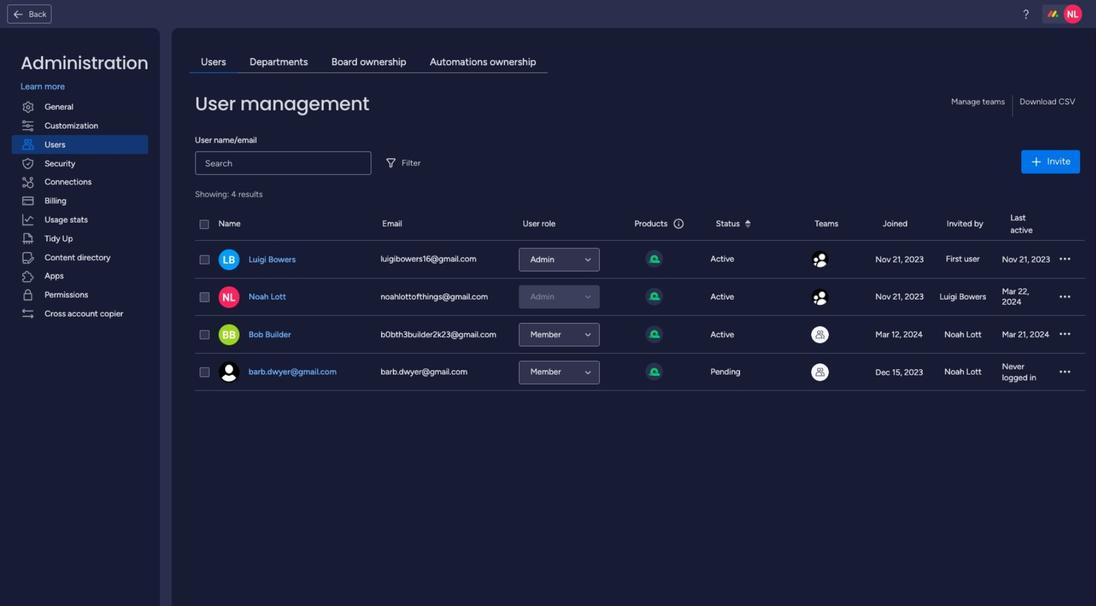 Task type: describe. For each thing, give the bounding box(es) containing it.
bob builder image
[[219, 325, 240, 346]]

v2 ellipsis image
[[1060, 367, 1071, 378]]

noah lott image
[[1064, 5, 1083, 23]]

v2 ellipsis image for 'bob builder' icon
[[1060, 330, 1071, 341]]

luigi bowers image
[[219, 249, 240, 271]]

v2 ellipsis image for luigi bowers image
[[1060, 254, 1071, 266]]

back to workspace image
[[12, 8, 24, 20]]

Search text field
[[195, 151, 371, 175]]

noah lott image
[[219, 287, 240, 308]]

barb.dwyer@gmail.com image
[[219, 362, 240, 383]]

3 row from the top
[[195, 279, 1085, 316]]

add or edit team image
[[811, 326, 829, 344]]



Task type: locate. For each thing, give the bounding box(es) containing it.
2 add or edit team image from the top
[[811, 289, 829, 306]]

2 row from the top
[[195, 241, 1085, 279]]

4 row from the top
[[195, 316, 1085, 354]]

add or edit team image
[[811, 251, 829, 269], [811, 289, 829, 306], [811, 364, 829, 382]]

0 vertical spatial add or edit team image
[[811, 251, 829, 269]]

1 vertical spatial add or edit team image
[[811, 289, 829, 306]]

add or edit team image for v2 ellipsis image corresponding to noah lott icon
[[811, 289, 829, 306]]

2 vertical spatial add or edit team image
[[811, 364, 829, 382]]

1 add or edit team image from the top
[[811, 251, 829, 269]]

v2 ellipsis image
[[1060, 254, 1071, 266], [1060, 292, 1071, 303], [1060, 330, 1071, 341]]

1 vertical spatial v2 ellipsis image
[[1060, 292, 1071, 303]]

row
[[195, 208, 1085, 241], [195, 241, 1085, 279], [195, 279, 1085, 316], [195, 316, 1085, 354], [195, 354, 1085, 392]]

2 vertical spatial v2 ellipsis image
[[1060, 330, 1071, 341]]

5 row from the top
[[195, 354, 1085, 392]]

add or edit team image for v2 ellipsis icon
[[811, 364, 829, 382]]

2 v2 ellipsis image from the top
[[1060, 292, 1071, 303]]

help image
[[1020, 8, 1032, 20]]

3 v2 ellipsis image from the top
[[1060, 330, 1071, 341]]

1 v2 ellipsis image from the top
[[1060, 254, 1071, 266]]

1 row from the top
[[195, 208, 1085, 241]]

3 add or edit team image from the top
[[811, 364, 829, 382]]

0 vertical spatial v2 ellipsis image
[[1060, 254, 1071, 266]]

v2 ellipsis image for noah lott icon
[[1060, 292, 1071, 303]]

grid
[[195, 208, 1085, 595]]

row group
[[195, 241, 1085, 392]]

add or edit team image for v2 ellipsis image associated with luigi bowers image
[[811, 251, 829, 269]]



Task type: vqa. For each thing, say whether or not it's contained in the screenshot.
v2 ellipsis icon
yes



